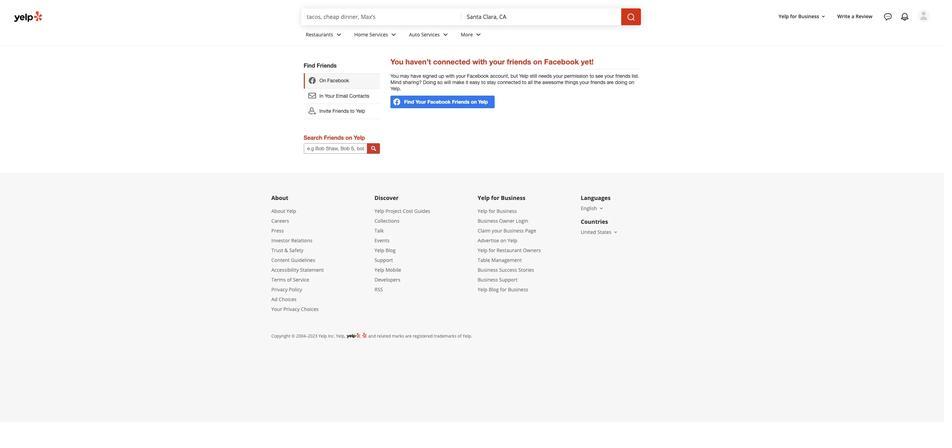Task type: vqa. For each thing, say whether or not it's contained in the screenshot.
the leftmost 16 chevron down v2 icon
yes



Task type: locate. For each thing, give the bounding box(es) containing it.
2 24 chevron down v2 image from the left
[[441, 30, 450, 39]]

up
[[439, 73, 444, 79]]

still
[[530, 73, 537, 79]]

None search field
[[301, 8, 642, 25]]

discover
[[375, 194, 399, 202]]

of up the privacy policy link
[[287, 277, 292, 284]]

0 vertical spatial are
[[607, 80, 614, 85]]

choices down the policy
[[301, 306, 319, 313]]

to
[[590, 73, 594, 79], [481, 80, 486, 85], [522, 80, 527, 85], [350, 108, 355, 114]]

1 24 chevron down v2 image from the left
[[335, 30, 343, 39]]

home services link
[[349, 25, 403, 46]]

auto services link
[[403, 25, 455, 46]]

owner
[[499, 218, 515, 225]]

you up the may
[[390, 58, 403, 66]]

none field find
[[307, 13, 456, 21]]

your for in
[[325, 93, 335, 99]]

0 horizontal spatial with
[[446, 73, 455, 79]]

list.
[[632, 73, 639, 79]]

0 vertical spatial choices
[[279, 297, 297, 303]]

privacy policy link
[[271, 287, 302, 293]]

but
[[511, 73, 518, 79]]

friends inside invite friends to yelp link
[[333, 108, 349, 114]]

more
[[461, 31, 473, 38]]

choices down the privacy policy link
[[279, 297, 297, 303]]

service
[[293, 277, 309, 284]]

rss link
[[375, 287, 383, 293]]

you inside "you may have signed up with your facebook account, but yelp still needs your permission to see your friends list. mind sharing? doing so will make it easy to stay connected to all the awesome things your friends are doing on yelp."
[[390, 73, 399, 79]]

1 24 chevron down v2 image from the left
[[389, 30, 398, 39]]

24 chevron down v2 image left auto
[[389, 30, 398, 39]]

0 vertical spatial 16 chevron down v2 image
[[821, 14, 826, 19]]

your down sharing?
[[416, 99, 426, 105]]

0 vertical spatial yelp for business
[[779, 13, 819, 20]]

restaurant
[[497, 247, 522, 254]]

1 horizontal spatial services
[[421, 31, 440, 38]]

user actions element
[[773, 9, 940, 52]]

with
[[472, 58, 487, 66], [446, 73, 455, 79]]

business
[[798, 13, 819, 20], [501, 194, 525, 202], [497, 208, 517, 215], [478, 218, 498, 225], [504, 228, 524, 234], [478, 267, 498, 274], [478, 277, 498, 284], [508, 287, 528, 293]]

guides
[[414, 208, 430, 215]]

support
[[375, 257, 393, 264], [499, 277, 518, 284]]

haven't
[[406, 58, 431, 66]]

friends up e.g bob shaw, bob s, bob@email.com text box at top left
[[324, 134, 344, 141]]

invite friends to yelp link
[[304, 104, 380, 119]]

1 horizontal spatial friends
[[591, 80, 605, 85]]

1 horizontal spatial 24 chevron down v2 image
[[441, 30, 450, 39]]

0 horizontal spatial friends
[[507, 58, 531, 66]]

on down list.
[[629, 80, 634, 85]]

2 services from the left
[[421, 31, 440, 38]]

are
[[607, 80, 614, 85], [405, 334, 412, 340]]

1 vertical spatial yelp.
[[463, 334, 472, 340]]

0 vertical spatial with
[[472, 58, 487, 66]]

1 horizontal spatial yelp for business
[[779, 13, 819, 20]]

with up easy on the top of the page
[[472, 58, 487, 66]]

1 vertical spatial privacy
[[283, 306, 300, 313]]

facebook up easy on the top of the page
[[467, 73, 489, 79]]

permission
[[564, 73, 588, 79]]

awesome
[[542, 80, 563, 85]]

on up e.g bob shaw, bob s, bob@email.com text box at top left
[[345, 134, 352, 141]]

2 24 chevron down v2 image from the left
[[474, 30, 483, 39]]

statement
[[300, 267, 324, 274]]

about up about yelp link
[[271, 194, 288, 202]]

business owner login link
[[478, 218, 528, 225]]

on facebook link
[[304, 73, 380, 89]]

1 vertical spatial with
[[446, 73, 455, 79]]

marks
[[392, 334, 404, 340]]

your up awesome
[[553, 73, 563, 79]]

friends down in your email contacts link
[[333, 108, 349, 114]]

things
[[565, 80, 578, 85]]

copyright
[[271, 334, 290, 340]]

your right the in
[[325, 93, 335, 99]]

your
[[489, 58, 505, 66], [456, 73, 466, 79], [553, 73, 563, 79], [604, 73, 614, 79], [580, 80, 589, 85], [492, 228, 502, 234]]

1 horizontal spatial support
[[499, 277, 518, 284]]

24 chevron down v2 image right more
[[474, 30, 483, 39]]

friends down 'make'
[[452, 99, 470, 105]]

mobile
[[386, 267, 401, 274]]

1 vertical spatial choices
[[301, 306, 319, 313]]

blog down business support link
[[489, 287, 499, 293]]

support inside yelp for business business owner login claim your business page advertise on yelp yelp for restaurant owners table management business success stories business support yelp blog for business
[[499, 277, 518, 284]]

1 vertical spatial friends
[[615, 73, 630, 79]]

16 chevron down v2 image
[[821, 14, 826, 19], [599, 206, 604, 212], [613, 230, 618, 235]]

friends up on
[[317, 62, 337, 69]]

16 chevron down v2 image inside united states popup button
[[613, 230, 618, 235]]

are right marks
[[405, 334, 412, 340]]

your
[[325, 93, 335, 99], [416, 99, 426, 105], [271, 306, 282, 313]]

about yelp link
[[271, 208, 296, 215]]

are left 'doing'
[[607, 80, 614, 85]]

16 chevron down v2 image for languages
[[599, 206, 604, 212]]

find down restaurants
[[304, 62, 315, 69]]

1 you from the top
[[390, 58, 403, 66]]

1 horizontal spatial find
[[404, 99, 414, 105]]

with up will
[[446, 73, 455, 79]]

privacy
[[271, 287, 288, 293], [283, 306, 300, 313]]

1 horizontal spatial yelp.
[[463, 334, 472, 340]]

0 vertical spatial friends
[[507, 58, 531, 66]]

connected down but
[[497, 80, 521, 85]]

1 vertical spatial about
[[271, 208, 285, 215]]

find down sharing?
[[404, 99, 414, 105]]

0 horizontal spatial connected
[[433, 58, 470, 66]]

1 horizontal spatial none field
[[467, 13, 616, 21]]

0 vertical spatial about
[[271, 194, 288, 202]]

services for auto services
[[421, 31, 440, 38]]

1 vertical spatial 16 chevron down v2 image
[[599, 206, 604, 212]]

24 chevron down v2 image
[[389, 30, 398, 39], [474, 30, 483, 39]]

trust
[[271, 247, 283, 254]]

24 chevron down v2 image for auto services
[[441, 30, 450, 39]]

24 chevron down v2 image inside auto services link
[[441, 30, 450, 39]]

project
[[386, 208, 402, 215]]

yelp project cost guides link
[[375, 208, 430, 215]]

2 about from the top
[[271, 208, 285, 215]]

1 vertical spatial you
[[390, 73, 399, 79]]

connected
[[433, 58, 470, 66], [497, 80, 521, 85]]

0 horizontal spatial choices
[[279, 297, 297, 303]]

about up careers link
[[271, 208, 285, 215]]

friends up but
[[507, 58, 531, 66]]

0 vertical spatial blog
[[386, 247, 396, 254]]

choices
[[279, 297, 297, 303], [301, 306, 319, 313]]

24 chevron down v2 image inside more link
[[474, 30, 483, 39]]

1 vertical spatial blog
[[489, 287, 499, 293]]

0 horizontal spatial your
[[271, 306, 282, 313]]

your down ad
[[271, 306, 282, 313]]

yelp.
[[390, 86, 401, 92], [463, 334, 472, 340]]

1 horizontal spatial are
[[607, 80, 614, 85]]

1 horizontal spatial with
[[472, 58, 487, 66]]

1 horizontal spatial your
[[325, 93, 335, 99]]

1 horizontal spatial blog
[[489, 287, 499, 293]]

1 horizontal spatial connected
[[497, 80, 521, 85]]

signed
[[423, 73, 437, 79]]

2 horizontal spatial friends
[[615, 73, 630, 79]]

24 chevron down v2 image for home services
[[389, 30, 398, 39]]

of
[[287, 277, 292, 284], [458, 334, 462, 340]]

on
[[319, 78, 326, 84]]

16 chevron down v2 image inside english dropdown button
[[599, 206, 604, 212]]

1 vertical spatial connected
[[497, 80, 521, 85]]

blog up the support link
[[386, 247, 396, 254]]

blog
[[386, 247, 396, 254], [489, 287, 499, 293]]

about for about
[[271, 194, 288, 202]]

0 horizontal spatial services
[[369, 31, 388, 38]]

about inside about yelp careers press investor relations trust & safety content guidelines accessibility statement terms of service privacy policy ad choices your privacy choices
[[271, 208, 285, 215]]

1 vertical spatial are
[[405, 334, 412, 340]]

yelp. right trademarks
[[463, 334, 472, 340]]

facebook up permission
[[544, 58, 579, 66]]

2 vertical spatial 16 chevron down v2 image
[[613, 230, 618, 235]]

connected up up
[[433, 58, 470, 66]]

privacy down ad choices link
[[283, 306, 300, 313]]

0 horizontal spatial 24 chevron down v2 image
[[389, 30, 398, 39]]

english button
[[581, 205, 604, 212]]

privacy down terms
[[271, 287, 288, 293]]

1 none field from the left
[[307, 13, 456, 21]]

24 chevron down v2 image right restaurants
[[335, 30, 343, 39]]

are inside "you may have signed up with your facebook account, but yelp still needs your permission to see your friends list. mind sharing? doing so will make it easy to stay connected to all the awesome things your friends are doing on yelp."
[[607, 80, 614, 85]]

0 horizontal spatial yelp.
[[390, 86, 401, 92]]

services right home
[[369, 31, 388, 38]]

24 chevron down v2 image
[[335, 30, 343, 39], [441, 30, 450, 39]]

services for home services
[[369, 31, 388, 38]]

to left see
[[590, 73, 594, 79]]

1 vertical spatial yelp for business
[[478, 194, 525, 202]]

you may have signed up with your facebook account, but yelp still needs your permission to see your friends list. mind sharing? doing so will make it easy to stay connected to all the awesome things your friends are doing on yelp.
[[390, 73, 639, 92]]

terms of service link
[[271, 277, 309, 284]]

services
[[369, 31, 388, 38], [421, 31, 440, 38]]

0 vertical spatial yelp.
[[390, 86, 401, 92]]

your inside yelp for business business owner login claim your business page advertise on yelp yelp for restaurant owners table management business success stories business support yelp blog for business
[[492, 228, 502, 234]]

1 horizontal spatial 24 chevron down v2 image
[[474, 30, 483, 39]]

relations
[[291, 238, 312, 244]]

0 vertical spatial find
[[304, 62, 315, 69]]

2 horizontal spatial your
[[416, 99, 426, 105]]

support down success
[[499, 277, 518, 284]]

2 you from the top
[[390, 73, 399, 79]]

e.g Bob Shaw, Bob S, bob@email.com text field
[[304, 144, 367, 154]]

on down easy on the top of the page
[[471, 99, 477, 105]]

24 chevron down v2 image inside home services link
[[389, 30, 398, 39]]

16 chevron down v2 image down the languages
[[599, 206, 604, 212]]

friends for find friends
[[317, 62, 337, 69]]

languages
[[581, 194, 611, 202]]

see
[[595, 73, 603, 79]]

24 chevron down v2 image right auto services
[[441, 30, 450, 39]]

1 vertical spatial support
[[499, 277, 518, 284]]

2 horizontal spatial 16 chevron down v2 image
[[821, 14, 826, 19]]

0 horizontal spatial blog
[[386, 247, 396, 254]]

0 vertical spatial of
[[287, 277, 292, 284]]

careers link
[[271, 218, 289, 225]]

16 chevron down v2 image left write
[[821, 14, 826, 19]]

you for you haven't connected with your friends on facebook yet!
[[390, 58, 403, 66]]

1 about from the top
[[271, 194, 288, 202]]

yelp project cost guides collections talk events yelp blog support yelp mobile developers rss
[[375, 208, 430, 293]]

support down yelp blog link on the bottom left of the page
[[375, 257, 393, 264]]

0 horizontal spatial none field
[[307, 13, 456, 21]]

0 horizontal spatial find
[[304, 62, 315, 69]]

business inside button
[[798, 13, 819, 20]]

1 horizontal spatial 16 chevron down v2 image
[[613, 230, 618, 235]]

all
[[528, 80, 533, 85]]

facebook
[[544, 58, 579, 66], [467, 73, 489, 79], [327, 78, 349, 84], [428, 99, 451, 105]]

email
[[336, 93, 348, 99]]

about
[[271, 194, 288, 202], [271, 208, 285, 215]]

0 horizontal spatial 16 chevron down v2 image
[[599, 206, 604, 212]]

facebook right on
[[327, 78, 349, 84]]

in your email contacts
[[319, 93, 369, 99]]

1 vertical spatial find
[[404, 99, 414, 105]]

1 services from the left
[[369, 31, 388, 38]]

0 vertical spatial support
[[375, 257, 393, 264]]

None field
[[307, 13, 456, 21], [467, 13, 616, 21]]

business support link
[[478, 277, 518, 284]]

of right trademarks
[[458, 334, 462, 340]]

connected inside "you may have signed up with your facebook account, but yelp still needs your permission to see your friends list. mind sharing? doing so will make it easy to stay connected to all the awesome things your friends are doing on yelp."
[[497, 80, 521, 85]]

friends
[[317, 62, 337, 69], [452, 99, 470, 105], [333, 108, 349, 114], [324, 134, 344, 141]]

friends up 'doing'
[[615, 73, 630, 79]]

yelp inside about yelp careers press investor relations trust & safety content guidelines accessibility statement terms of service privacy policy ad choices your privacy choices
[[286, 208, 296, 215]]

your up advertise on yelp link
[[492, 228, 502, 234]]

needs
[[539, 73, 552, 79]]

doing
[[423, 80, 436, 85]]

on down claim your business page link
[[500, 238, 506, 244]]

facebook inside "you may have signed up with your facebook account, but yelp still needs your permission to see your friends list. mind sharing? doing so will make it easy to stay connected to all the awesome things your friends are doing on yelp."
[[467, 73, 489, 79]]

1 horizontal spatial of
[[458, 334, 462, 340]]

0 horizontal spatial of
[[287, 277, 292, 284]]

yelp. inside "you may have signed up with your facebook account, but yelp still needs your permission to see your friends list. mind sharing? doing so will make it easy to stay connected to all the awesome things your friends are doing on yelp."
[[390, 86, 401, 92]]

yelp for business
[[779, 13, 819, 20], [478, 194, 525, 202]]

you up mind
[[390, 73, 399, 79]]

0 vertical spatial you
[[390, 58, 403, 66]]

yelp. down mind
[[390, 86, 401, 92]]

of inside about yelp careers press investor relations trust & safety content guidelines accessibility statement terms of service privacy policy ad choices your privacy choices
[[287, 277, 292, 284]]

24 chevron down v2 image inside restaurants link
[[335, 30, 343, 39]]

countries
[[581, 218, 608, 226]]

developers
[[375, 277, 400, 284]]

login
[[516, 218, 528, 225]]

yelp
[[779, 13, 789, 20], [519, 73, 529, 79], [478, 99, 488, 105], [356, 108, 365, 114], [354, 134, 365, 141], [478, 194, 490, 202], [286, 208, 296, 215], [375, 208, 384, 215], [478, 208, 487, 215], [508, 238, 517, 244], [375, 247, 384, 254], [478, 247, 487, 254], [375, 267, 384, 274], [478, 287, 487, 293], [319, 334, 327, 340]]

0 horizontal spatial 24 chevron down v2 image
[[335, 30, 343, 39]]

0 horizontal spatial support
[[375, 257, 393, 264]]

16 chevron down v2 image right states
[[613, 230, 618, 235]]

friends down see
[[591, 80, 605, 85]]

services right auto
[[421, 31, 440, 38]]

ad choices link
[[271, 297, 297, 303]]

2 none field from the left
[[467, 13, 616, 21]]

cost
[[403, 208, 413, 215]]



Task type: describe. For each thing, give the bounding box(es) containing it.
notifications image
[[901, 13, 909, 21]]

to left all
[[522, 80, 527, 85]]

your up account,
[[489, 58, 505, 66]]

find for find friends
[[304, 62, 315, 69]]

your privacy choices link
[[271, 306, 319, 313]]

success
[[499, 267, 517, 274]]

collections
[[375, 218, 399, 225]]

find for find your facebook friends on yelp
[[404, 99, 414, 105]]

doing
[[615, 80, 627, 85]]

will
[[444, 80, 451, 85]]

talk
[[375, 228, 384, 234]]

inc.
[[328, 334, 335, 340]]

write a review
[[837, 13, 873, 20]]

0 vertical spatial connected
[[433, 58, 470, 66]]

collections link
[[375, 218, 399, 225]]

united
[[581, 229, 596, 236]]

24 chevron down v2 image for more
[[474, 30, 483, 39]]

1 horizontal spatial choices
[[301, 306, 319, 313]]

careers
[[271, 218, 289, 225]]

yelp logo image
[[347, 333, 360, 340]]

owners
[[523, 247, 541, 254]]

ad
[[271, 297, 278, 303]]

search friends on yelp
[[304, 134, 365, 141]]

on facebook
[[319, 78, 349, 84]]

about for about yelp careers press investor relations trust & safety content guidelines accessibility statement terms of service privacy policy ad choices your privacy choices
[[271, 208, 285, 215]]

management
[[491, 257, 522, 264]]

claim your business page link
[[478, 228, 536, 234]]

trademarks
[[434, 334, 456, 340]]

states
[[597, 229, 611, 236]]

Find text field
[[307, 13, 456, 21]]

yelp for business link
[[478, 208, 517, 215]]

friends inside find your facebook friends on yelp link
[[452, 99, 470, 105]]

content
[[271, 257, 290, 264]]

Near text field
[[467, 13, 616, 21]]

to left 'stay'
[[481, 80, 486, 85]]

terms
[[271, 277, 286, 284]]

friends for search friends on yelp
[[324, 134, 344, 141]]

yelp for business inside button
[[779, 13, 819, 20]]

events link
[[375, 238, 390, 244]]

yelp inside "you may have signed up with your facebook account, but yelp still needs your permission to see your friends list. mind sharing? doing so will make it easy to stay connected to all the awesome things your friends are doing on yelp."
[[519, 73, 529, 79]]

on inside yelp for business business owner login claim your business page advertise on yelp yelp for restaurant owners table management business success stories business support yelp blog for business
[[500, 238, 506, 244]]

about yelp careers press investor relations trust & safety content guidelines accessibility statement terms of service privacy policy ad choices your privacy choices
[[271, 208, 324, 313]]

2004–2023
[[296, 334, 317, 340]]

you for you may have signed up with your facebook account, but yelp still needs your permission to see your friends list. mind sharing? doing so will make it easy to stay connected to all the awesome things your friends are doing on yelp.
[[390, 73, 399, 79]]

&
[[284, 247, 288, 254]]

with inside "you may have signed up with your facebook account, but yelp still needs your permission to see your friends list. mind sharing? doing so will make it easy to stay connected to all the awesome things your friends are doing on yelp."
[[446, 73, 455, 79]]

your up 'make'
[[456, 73, 466, 79]]

find friends
[[304, 62, 337, 69]]

the
[[534, 80, 541, 85]]

to down contacts
[[350, 108, 355, 114]]

none field "near"
[[467, 13, 616, 21]]

your right see
[[604, 73, 614, 79]]

auto
[[409, 31, 420, 38]]

©
[[292, 334, 295, 340]]

in your email contacts link
[[304, 89, 380, 104]]

safety
[[289, 247, 303, 254]]

yelp blog for business link
[[478, 287, 528, 293]]

table management link
[[478, 257, 522, 264]]

write
[[837, 13, 850, 20]]

invite friends to yelp
[[319, 108, 365, 114]]

messages image
[[884, 13, 892, 21]]

on inside "you may have signed up with your facebook account, but yelp still needs your permission to see your friends list. mind sharing? doing so will make it easy to stay connected to all the awesome things your friends are doing on yelp."
[[629, 80, 634, 85]]

claim
[[478, 228, 491, 234]]

accessibility statement link
[[271, 267, 324, 274]]

for inside yelp for business button
[[790, 13, 797, 20]]

0 horizontal spatial yelp for business
[[478, 194, 525, 202]]

yet!
[[581, 58, 594, 66]]

restaurants
[[306, 31, 333, 38]]

in
[[319, 93, 323, 99]]

rss
[[375, 287, 383, 293]]

developers link
[[375, 277, 400, 284]]

united states
[[581, 229, 611, 236]]

find your facebook friends on yelp link
[[390, 96, 495, 108]]

united states button
[[581, 229, 618, 236]]

review
[[856, 13, 873, 20]]

advertise on yelp link
[[478, 238, 517, 244]]

yelp inside button
[[779, 13, 789, 20]]

it
[[466, 80, 468, 85]]

write a review link
[[835, 10, 875, 23]]

stay
[[487, 80, 496, 85]]

more link
[[455, 25, 488, 46]]

so
[[437, 80, 443, 85]]

advertise
[[478, 238, 499, 244]]

on up still
[[533, 58, 542, 66]]

and
[[368, 334, 376, 340]]

trust & safety link
[[271, 247, 303, 254]]

16 chevron down v2 image for countries
[[613, 230, 618, 235]]

table
[[478, 257, 490, 264]]

press
[[271, 228, 284, 234]]

accessibility
[[271, 267, 299, 274]]

business categories element
[[300, 25, 930, 46]]

your for find
[[416, 99, 426, 105]]

guidelines
[[291, 257, 315, 264]]

restaurants link
[[300, 25, 349, 46]]

yelp burst image
[[362, 333, 367, 339]]

1 vertical spatial of
[[458, 334, 462, 340]]

yelp for business button
[[776, 10, 829, 23]]

yelp blog link
[[375, 247, 396, 254]]

you haven't connected with your friends on facebook yet!
[[390, 58, 594, 66]]

registered
[[413, 334, 433, 340]]

english
[[581, 205, 597, 212]]

mind
[[390, 80, 402, 85]]

sharing?
[[403, 80, 422, 85]]

policy
[[289, 287, 302, 293]]

home
[[354, 31, 368, 38]]

facebook down so
[[428, 99, 451, 105]]

invite
[[319, 108, 331, 114]]

2 vertical spatial friends
[[591, 80, 605, 85]]

easy
[[470, 80, 480, 85]]

maria w. image
[[917, 9, 930, 22]]

have
[[411, 73, 421, 79]]

stories
[[518, 267, 534, 274]]

support link
[[375, 257, 393, 264]]

yelp for restaurant owners link
[[478, 247, 541, 254]]

0 horizontal spatial are
[[405, 334, 412, 340]]

content guidelines link
[[271, 257, 315, 264]]

events
[[375, 238, 390, 244]]

your inside about yelp careers press investor relations trust & safety content guidelines accessibility statement terms of service privacy policy ad choices your privacy choices
[[271, 306, 282, 313]]

blog inside yelp for business business owner login claim your business page advertise on yelp yelp for restaurant owners table management business success stories business support yelp blog for business
[[489, 287, 499, 293]]

account,
[[490, 73, 509, 79]]

friends for invite friends to yelp
[[333, 108, 349, 114]]

search image
[[627, 13, 635, 21]]

your down permission
[[580, 80, 589, 85]]

16 chevron down v2 image inside yelp for business button
[[821, 14, 826, 19]]

24 chevron down v2 image for restaurants
[[335, 30, 343, 39]]

0 vertical spatial privacy
[[271, 287, 288, 293]]

support inside yelp project cost guides collections talk events yelp blog support yelp mobile developers rss
[[375, 257, 393, 264]]

blog inside yelp project cost guides collections talk events yelp blog support yelp mobile developers rss
[[386, 247, 396, 254]]

,
[[360, 334, 362, 340]]



